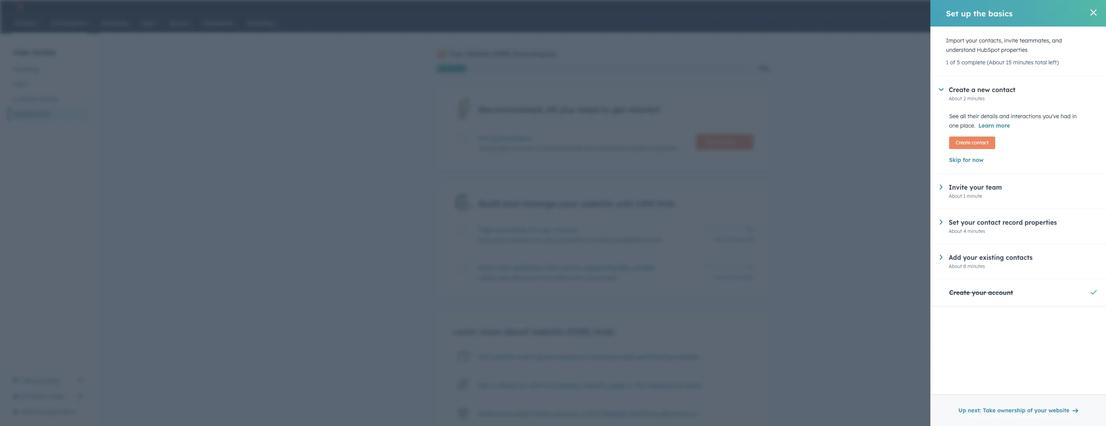 Task type: describe. For each thing, give the bounding box(es) containing it.
your inside invite your team about 1 minute
[[970, 184, 984, 191]]

complete
[[962, 59, 986, 66]]

2 vertical spatial content
[[598, 274, 618, 282]]

manage
[[521, 198, 556, 209]]

start overview demo link
[[8, 405, 87, 420]]

set up the basics button
[[479, 134, 690, 142]]

create for create a new contact about 2 minutes
[[949, 86, 970, 94]]

management
[[613, 237, 648, 244]]

visitors
[[553, 274, 571, 282]]

your inside view your plan link
[[36, 378, 47, 385]]

some
[[497, 410, 514, 418]]

build and manage your website with cms hub
[[479, 198, 675, 209]]

team for invite your team about 1 minute
[[986, 184, 1002, 191]]

solutions
[[630, 410, 659, 418]]

0% for take ownership of your website
[[747, 226, 754, 232]]

with inside take ownership of your website build and customize your site with powerful content management tools
[[556, 237, 566, 244]]

minutes inside create a new contact about 2 minutes
[[968, 96, 985, 102]]

take ownership of your website build and customize your site with powerful content management tools
[[479, 226, 662, 244]]

pomatoes button
[[1047, 0, 1096, 12]]

1 horizontal spatial website
[[466, 50, 491, 58]]

customer
[[12, 96, 37, 103]]

marketplaces image
[[993, 4, 1000, 11]]

progress
[[530, 50, 557, 58]]

properties inside set your contact record properties about 4 minutes
[[1025, 219, 1057, 226]]

take inside take ownership of your website build and customize your site with powerful content management tools
[[479, 226, 493, 234]]

user guide views element
[[8, 34, 87, 121]]

now
[[973, 157, 984, 164]]

2 vertical spatial the
[[589, 410, 599, 418]]

all
[[547, 104, 557, 115]]

place.
[[961, 122, 976, 129]]

friendly
[[605, 264, 630, 272]]

your inside add your existing contacts about 8 minutes
[[963, 254, 978, 262]]

creating
[[587, 353, 614, 361]]

and inside set up the basics import your contacts, invite teammates, and understand hubspot properties
[[585, 145, 595, 152]]

guide
[[33, 47, 56, 57]]

the for set up the basics import your contacts, invite teammates, and understand hubspot properties
[[501, 134, 511, 142]]

and inside see all their details and interactions you've had in one place.
[[1000, 113, 1010, 120]]

learn for learn more about website (cms) tools
[[453, 326, 477, 337]]

team for invite your team
[[51, 393, 65, 400]]

basics for set up the basics import your contacts, invite teammates, and understand hubspot properties
[[513, 134, 532, 142]]

your
[[450, 50, 464, 58]]

a left quick
[[531, 353, 535, 361]]

see
[[950, 113, 959, 120]]

notifications button
[[1032, 0, 1046, 12]]

user
[[12, 47, 30, 57]]

your website (cms) tools progress
[[450, 50, 557, 58]]

1 horizontal spatial of
[[951, 59, 956, 66]]

more for learn more
[[996, 122, 1011, 129]]

view
[[22, 378, 34, 385]]

1 horizontal spatial started
[[629, 104, 660, 115]]

0 horizontal spatial in
[[581, 410, 587, 418]]

notifications image
[[1036, 4, 1043, 11]]

set up the basics
[[947, 8, 1013, 18]]

0 vertical spatial 1
[[947, 59, 949, 66]]

1 build from the top
[[479, 198, 500, 209]]

need
[[479, 410, 495, 418]]

contact inside set your contact record properties about 4 minutes
[[977, 219, 1001, 226]]

about
[[504, 326, 529, 337]]

import inside set up the basics import your contacts, invite teammates, and understand hubspot properties
[[479, 145, 497, 152]]

get a hands-on intro to building website pages in this interactive demo
[[479, 382, 702, 390]]

1 horizontal spatial demo
[[685, 382, 702, 390]]

website inside button
[[12, 111, 33, 118]]

1 vertical spatial demo
[[61, 409, 76, 416]]

2
[[964, 96, 966, 102]]

25
[[730, 237, 735, 242]]

your inside set up the basics import your contacts, invite teammates, and understand hubspot properties
[[499, 145, 510, 152]]

learn more
[[979, 122, 1011, 129]]

user guide
[[12, 47, 56, 57]]

your website (cms) tools progress progress bar
[[437, 65, 466, 73]]

hub
[[658, 198, 675, 209]]

pomatoes
[[1061, 3, 1085, 9]]

invite inside set up the basics import your contacts, invite teammates, and understand hubspot properties
[[537, 145, 551, 152]]

service
[[39, 96, 58, 103]]

caret image for create
[[939, 88, 944, 91]]

interactive
[[649, 382, 683, 390]]

up next: take ownership of your website
[[959, 407, 1070, 414]]

hubspot link
[[9, 2, 29, 11]]

grow your audience with search engine-friendly content button
[[479, 264, 690, 272]]

a left high-
[[615, 353, 620, 361]]

close image
[[1091, 9, 1097, 16]]

website (cms) button
[[8, 107, 87, 121]]

and inside take ownership of your website build and customize your site with powerful content management tools
[[493, 237, 503, 244]]

create a new contact about 2 minutes
[[949, 86, 1016, 102]]

tasks
[[722, 139, 736, 146]]

start tasks button
[[697, 134, 754, 150]]

skip for now button
[[950, 155, 1088, 165]]

Search HubSpot search field
[[997, 16, 1093, 30]]

2 vertical spatial (cms)
[[567, 326, 592, 337]]

caret image for invite
[[940, 185, 943, 190]]

1 vertical spatial in
[[628, 382, 634, 390]]

need
[[578, 104, 599, 115]]

interactions
[[1011, 113, 1042, 120]]

this
[[636, 382, 647, 390]]

account
[[989, 289, 1014, 297]]

attract
[[534, 274, 551, 282]]

website inside take ownership of your website build and customize your site with powerful content management tools
[[554, 226, 578, 234]]

0 vertical spatial (cms)
[[493, 50, 511, 58]]

minutes right 26 on the right bottom of page
[[736, 274, 754, 280]]

performing
[[638, 353, 673, 361]]

set for set up the basics
[[947, 8, 959, 18]]

about inside create a new contact about 2 minutes
[[949, 96, 963, 102]]

you
[[560, 104, 575, 115]]

get a hands-on intro to building website pages in this interactive demo link
[[479, 382, 702, 390]]

link opens in a new window image
[[692, 412, 697, 418]]

site inside take ownership of your website build and customize your site with powerful content management tools
[[545, 237, 554, 244]]

and left manage
[[503, 198, 519, 209]]

learn more button
[[979, 121, 1011, 130]]

website inside button
[[1049, 407, 1070, 414]]

properties inside set up the basics import your contacts, invite teammates, and understand hubspot properties
[[651, 145, 678, 152]]

start tasks
[[706, 139, 736, 146]]

marketing button
[[8, 62, 87, 77]]

search image
[[1090, 20, 1096, 26]]

a left hands- at left bottom
[[492, 382, 496, 390]]

add
[[949, 254, 962, 262]]

next:
[[968, 407, 982, 414]]

create contact
[[956, 140, 989, 146]]

all
[[961, 113, 966, 120]]

26
[[730, 274, 735, 280]]

invite inside import your contacts, invite teammates, and understand hubspot properties
[[1005, 37, 1019, 44]]

site inside grow your audience with search engine-friendly content publish your site and attract visitors with your content
[[512, 274, 521, 282]]

new
[[978, 86, 990, 94]]

with left cms
[[616, 198, 634, 209]]

set up the basics import your contacts, invite teammates, and understand hubspot properties
[[479, 134, 678, 152]]

settings link
[[1021, 2, 1031, 10]]

about inside add your existing contacts about 8 minutes
[[949, 264, 963, 269]]

recommended:
[[479, 104, 544, 115]]

sales button
[[8, 77, 87, 92]]

set your contact record properties about 4 minutes
[[949, 219, 1057, 234]]

search
[[559, 264, 580, 272]]

2 vertical spatial hubspot
[[601, 410, 628, 418]]

grow your audience with search engine-friendly content publish your site and attract visitors with your content
[[479, 264, 655, 282]]

(about
[[987, 59, 1005, 66]]

15
[[1006, 59, 1012, 66]]

overview
[[36, 409, 59, 416]]

0 vertical spatial on
[[578, 353, 586, 361]]

1 vertical spatial contact
[[972, 140, 989, 146]]

import your contacts, invite teammates, and understand hubspot properties
[[947, 37, 1062, 53]]

create for create contact
[[956, 140, 971, 146]]

view your plan link
[[8, 373, 87, 389]]

need some help? find a partner in the hubspot solutions directory link
[[479, 410, 698, 420]]

your inside up next: take ownership of your website button
[[1035, 407, 1047, 414]]

invite your team
[[22, 393, 65, 400]]

properties inside import your contacts, invite teammates, and understand hubspot properties
[[1002, 46, 1028, 53]]

about left 26 on the right bottom of page
[[715, 274, 728, 280]]

1 horizontal spatial tools
[[594, 326, 615, 337]]

1 horizontal spatial to
[[601, 104, 610, 115]]

set for set up the basics import your contacts, invite teammates, and understand hubspot properties
[[479, 134, 489, 142]]

the for set up the basics
[[974, 8, 986, 18]]

0% for grow your audience with search engine-friendly content
[[747, 264, 754, 270]]

about inside invite your team about 1 minute
[[949, 193, 963, 199]]

set for set your contact record properties about 4 minutes
[[949, 219, 959, 226]]

start overview demo
[[22, 409, 76, 416]]

search button
[[1086, 16, 1100, 30]]



Task type: vqa. For each thing, say whether or not it's contained in the screenshot.
STANDARD VIEWS BUTTON
no



Task type: locate. For each thing, give the bounding box(es) containing it.
1 vertical spatial website
[[12, 111, 33, 118]]

0 horizontal spatial invite
[[22, 393, 37, 400]]

0 horizontal spatial import
[[479, 145, 497, 152]]

1 horizontal spatial up
[[961, 8, 971, 18]]

details
[[981, 113, 998, 120]]

website (cms)
[[12, 111, 50, 118]]

1 vertical spatial build
[[479, 237, 492, 244]]

0 horizontal spatial take
[[479, 226, 493, 234]]

a inside create a new contact about 2 minutes
[[972, 86, 976, 94]]

get
[[479, 353, 490, 361], [479, 382, 490, 390]]

1 vertical spatial 0%
[[747, 264, 754, 270]]

1 horizontal spatial understand
[[947, 46, 976, 53]]

had
[[1061, 113, 1071, 120]]

in
[[1073, 113, 1077, 120], [628, 382, 634, 390], [581, 410, 587, 418]]

8
[[964, 264, 967, 269]]

create down place. on the right of page
[[956, 140, 971, 146]]

plan
[[49, 378, 60, 385]]

basics inside dialog
[[989, 8, 1013, 18]]

hubspot inside import your contacts, invite teammates, and understand hubspot properties
[[977, 46, 1000, 53]]

more left about
[[480, 326, 502, 337]]

0 vertical spatial up
[[961, 8, 971, 18]]

0% up about 25 minutes
[[747, 226, 754, 232]]

1 horizontal spatial site
[[545, 237, 554, 244]]

minute
[[967, 193, 983, 199]]

minutes right 8 on the bottom of the page
[[968, 264, 985, 269]]

create up 2
[[949, 86, 970, 94]]

link opens in a new window image
[[77, 376, 83, 386], [77, 378, 83, 384], [692, 411, 697, 420]]

up left calling icon
[[961, 8, 971, 18]]

hubspot inside set up the basics import your contacts, invite teammates, and understand hubspot properties
[[627, 145, 650, 152]]

on
[[578, 353, 586, 361], [519, 382, 527, 390]]

directory
[[661, 410, 690, 418]]

build
[[479, 198, 500, 209], [479, 237, 492, 244]]

1 vertical spatial team
[[51, 393, 65, 400]]

menu containing pomatoes
[[930, 0, 1097, 12]]

invite your team about 1 minute
[[949, 184, 1002, 199]]

contact inside create a new contact about 2 minutes
[[992, 86, 1016, 94]]

about down add
[[949, 264, 963, 269]]

existing
[[980, 254, 1004, 262]]

basics
[[989, 8, 1013, 18], [513, 134, 532, 142]]

1 get from the top
[[479, 353, 490, 361]]

more for learn more about website (cms) tools
[[480, 326, 502, 337]]

1 horizontal spatial on
[[578, 353, 586, 361]]

hubspot image
[[14, 2, 23, 11]]

ownership up the customize at the bottom left
[[495, 226, 528, 234]]

1 vertical spatial hubspot
[[627, 145, 650, 152]]

1 horizontal spatial the
[[589, 410, 599, 418]]

0 vertical spatial more
[[996, 122, 1011, 129]]

minutes
[[1014, 59, 1034, 66], [968, 96, 985, 102], [968, 228, 986, 234], [736, 237, 754, 242], [968, 264, 985, 269], [736, 274, 754, 280]]

4
[[964, 228, 967, 234]]

a right find in the bottom of the page
[[550, 410, 554, 418]]

0 horizontal spatial the
[[501, 134, 511, 142]]

of
[[951, 59, 956, 66], [529, 226, 536, 234], [1028, 407, 1033, 414]]

content down friendly
[[598, 274, 618, 282]]

1 vertical spatial started
[[492, 353, 514, 361]]

2 0% from the top
[[747, 264, 754, 270]]

calling icon button
[[973, 1, 987, 11]]

1 vertical spatial invite
[[22, 393, 37, 400]]

publish
[[479, 274, 497, 282]]

team inside button
[[51, 393, 65, 400]]

and up learn more button
[[1000, 113, 1010, 120]]

take up grow
[[479, 226, 493, 234]]

0 vertical spatial in
[[1073, 113, 1077, 120]]

get started with a quick lesson on creating a high-performing website link
[[479, 353, 699, 361]]

0 vertical spatial team
[[986, 184, 1002, 191]]

take inside button
[[983, 407, 996, 414]]

learn for learn more
[[979, 122, 995, 129]]

minutes right 15
[[1014, 59, 1034, 66]]

tools up 'creating' in the bottom right of the page
[[594, 326, 615, 337]]

0 vertical spatial the
[[974, 8, 986, 18]]

and inside grow your audience with search engine-friendly content publish your site and attract visitors with your content
[[522, 274, 532, 282]]

1
[[947, 59, 949, 66], [964, 193, 966, 199]]

0 horizontal spatial start
[[22, 409, 35, 416]]

a left new
[[972, 86, 976, 94]]

for
[[963, 157, 971, 164]]

calling icon image
[[977, 3, 984, 10]]

start for start overview demo
[[22, 409, 35, 416]]

help image
[[1009, 4, 1016, 11]]

about left 4
[[949, 228, 963, 234]]

hubspot
[[977, 46, 1000, 53], [627, 145, 650, 152], [601, 410, 628, 418]]

of inside take ownership of your website build and customize your site with powerful content management tools
[[529, 226, 536, 234]]

site left 'powerful'
[[545, 237, 554, 244]]

0 horizontal spatial team
[[51, 393, 65, 400]]

1 horizontal spatial teammates,
[[1020, 37, 1051, 44]]

import inside import your contacts, invite teammates, and understand hubspot properties
[[947, 37, 965, 44]]

minutes right 4
[[968, 228, 986, 234]]

1 left minute
[[964, 193, 966, 199]]

1 vertical spatial to
[[546, 382, 552, 390]]

cms
[[636, 198, 655, 209]]

need some help? find a partner in the hubspot solutions directory
[[479, 410, 690, 418]]

hands-
[[498, 382, 519, 390]]

properties
[[1002, 46, 1028, 53], [651, 145, 678, 152], [1025, 219, 1057, 226]]

1 horizontal spatial more
[[996, 122, 1011, 129]]

5
[[957, 59, 960, 66]]

1 horizontal spatial contacts,
[[979, 37, 1003, 44]]

invite down view
[[22, 393, 37, 400]]

teammates, inside set up the basics import your contacts, invite teammates, and understand hubspot properties
[[552, 145, 583, 152]]

skip for now
[[950, 157, 984, 164]]

menu item
[[971, 0, 973, 12]]

website
[[581, 198, 613, 209], [554, 226, 578, 234], [532, 326, 564, 337], [675, 353, 699, 361], [582, 382, 605, 390], [1049, 407, 1070, 414]]

0 horizontal spatial more
[[480, 326, 502, 337]]

about left minute
[[949, 193, 963, 199]]

partner
[[556, 410, 579, 418]]

create
[[949, 86, 970, 94], [956, 140, 971, 146], [950, 289, 970, 297]]

get for get started with a quick lesson on creating a high-performing website
[[479, 353, 490, 361]]

teammates, down set up the basics button
[[552, 145, 583, 152]]

0 vertical spatial of
[[951, 59, 956, 66]]

caret image
[[939, 88, 944, 91], [940, 185, 943, 190], [940, 220, 943, 225], [940, 255, 943, 260]]

customize
[[505, 237, 531, 244]]

ownership inside up next: take ownership of your website button
[[998, 407, 1026, 414]]

1 vertical spatial take
[[983, 407, 996, 414]]

content down take ownership of your website button
[[592, 237, 611, 244]]

with left quick
[[516, 353, 530, 361]]

and down audience
[[522, 274, 532, 282]]

and inside import your contacts, invite teammates, and understand hubspot properties
[[1053, 37, 1062, 44]]

one
[[950, 122, 959, 129]]

find
[[534, 410, 548, 418]]

invite for invite your team
[[22, 393, 37, 400]]

2 horizontal spatial the
[[974, 8, 986, 18]]

0 vertical spatial import
[[947, 37, 965, 44]]

with down grow your audience with search engine-friendly content button
[[573, 274, 584, 282]]

minutes right 2
[[968, 96, 985, 102]]

get started with a quick lesson on creating a high-performing website
[[479, 353, 699, 361]]

2 vertical spatial create
[[950, 289, 970, 297]]

contacts, inside set up the basics import your contacts, invite teammates, and understand hubspot properties
[[512, 145, 535, 152]]

engine-
[[582, 264, 605, 272]]

team inside invite your team about 1 minute
[[986, 184, 1002, 191]]

1 vertical spatial more
[[480, 326, 502, 337]]

2 vertical spatial contact
[[977, 219, 1001, 226]]

learn
[[979, 122, 995, 129], [453, 326, 477, 337]]

start inside button
[[706, 139, 720, 146]]

in inside see all their details and interactions you've had in one place.
[[1073, 113, 1077, 120]]

0 vertical spatial invite
[[949, 184, 968, 191]]

building
[[554, 382, 580, 390]]

2 horizontal spatial (cms)
[[567, 326, 592, 337]]

get for get a hands-on intro to building website pages in this interactive demo
[[479, 382, 490, 390]]

with left 'powerful'
[[556, 237, 566, 244]]

tools left progress
[[513, 50, 528, 58]]

set up the basics dialog
[[931, 0, 1107, 426]]

understand up 5
[[947, 46, 976, 53]]

menu
[[930, 0, 1097, 12]]

1 vertical spatial learn
[[453, 326, 477, 337]]

in left this
[[628, 382, 634, 390]]

0 vertical spatial content
[[592, 237, 611, 244]]

understand inside set up the basics import your contacts, invite teammates, and understand hubspot properties
[[596, 145, 626, 152]]

about inside set your contact record properties about 4 minutes
[[949, 228, 963, 234]]

basics for set up the basics
[[989, 8, 1013, 18]]

add your existing contacts about 8 minutes
[[949, 254, 1033, 269]]

content right friendly
[[632, 264, 655, 272]]

0 horizontal spatial contacts,
[[512, 145, 535, 152]]

1 vertical spatial content
[[632, 264, 655, 272]]

import
[[947, 37, 965, 44], [479, 145, 497, 152]]

0 vertical spatial create
[[949, 86, 970, 94]]

up down recommended:
[[491, 134, 499, 142]]

2 build from the top
[[479, 237, 492, 244]]

1 vertical spatial get
[[479, 382, 490, 390]]

started down about
[[492, 353, 514, 361]]

invite up minute
[[949, 184, 968, 191]]

1 horizontal spatial team
[[986, 184, 1002, 191]]

tyler black image
[[1052, 3, 1059, 10]]

0 horizontal spatial to
[[546, 382, 552, 390]]

settings image
[[1022, 3, 1030, 10]]

contact left record
[[977, 219, 1001, 226]]

create down 8 on the bottom of the page
[[950, 289, 970, 297]]

invite inside invite your team button
[[22, 393, 37, 400]]

website down customer
[[12, 111, 33, 118]]

help button
[[1006, 0, 1020, 12]]

understand
[[947, 46, 976, 53], [596, 145, 626, 152]]

1 vertical spatial contacts,
[[512, 145, 535, 152]]

you've
[[1043, 113, 1060, 120]]

0 vertical spatial get
[[479, 353, 490, 361]]

ownership inside take ownership of your website build and customize your site with powerful content management tools
[[495, 226, 528, 234]]

2 vertical spatial properties
[[1025, 219, 1057, 226]]

lesson
[[556, 353, 576, 361]]

get
[[612, 104, 626, 115]]

team
[[986, 184, 1002, 191], [51, 393, 65, 400]]

help?
[[516, 410, 532, 418]]

contact right new
[[992, 86, 1016, 94]]

1 vertical spatial tools
[[649, 237, 662, 244]]

(cms) inside button
[[35, 111, 50, 118]]

tools inside take ownership of your website build and customize your site with powerful content management tools
[[649, 237, 662, 244]]

1 inside invite your team about 1 minute
[[964, 193, 966, 199]]

to
[[601, 104, 610, 115], [546, 382, 552, 390]]

1 horizontal spatial invite
[[949, 184, 968, 191]]

left)
[[1049, 59, 1059, 66]]

minutes inside add your existing contacts about 8 minutes
[[968, 264, 985, 269]]

1 vertical spatial site
[[512, 274, 521, 282]]

1 vertical spatial start
[[22, 409, 35, 416]]

the right partner
[[589, 410, 599, 418]]

the inside dialog
[[974, 8, 986, 18]]

1 0% from the top
[[747, 226, 754, 232]]

0 horizontal spatial understand
[[596, 145, 626, 152]]

minutes right 25
[[736, 237, 754, 242]]

of inside button
[[1028, 407, 1033, 414]]

minutes inside set your contact record properties about 4 minutes
[[968, 228, 986, 234]]

0 vertical spatial tools
[[513, 50, 528, 58]]

0 vertical spatial set
[[947, 8, 959, 18]]

on right lesson
[[578, 353, 586, 361]]

tools right management
[[649, 237, 662, 244]]

up inside dialog
[[961, 8, 971, 18]]

invite inside invite your team about 1 minute
[[949, 184, 968, 191]]

to left the get at the right top of the page
[[601, 104, 610, 115]]

more down details
[[996, 122, 1011, 129]]

1 vertical spatial (cms)
[[35, 111, 50, 118]]

set
[[947, 8, 959, 18], [479, 134, 489, 142], [949, 219, 959, 226]]

1 horizontal spatial learn
[[979, 122, 995, 129]]

0% up about 26 minutes
[[747, 264, 754, 270]]

1 horizontal spatial import
[[947, 37, 965, 44]]

0 horizontal spatial 1
[[947, 59, 949, 66]]

set inside set your contact record properties about 4 minutes
[[949, 219, 959, 226]]

the left marketplaces icon
[[974, 8, 986, 18]]

website right your in the top left of the page
[[466, 50, 491, 58]]

set inside set up the basics import your contacts, invite teammates, and understand hubspot properties
[[479, 134, 489, 142]]

your inside import your contacts, invite teammates, and understand hubspot properties
[[966, 37, 978, 44]]

1 vertical spatial set
[[479, 134, 489, 142]]

0 vertical spatial demo
[[685, 382, 702, 390]]

total
[[1036, 59, 1048, 66]]

1 horizontal spatial ownership
[[998, 407, 1026, 414]]

0 horizontal spatial up
[[491, 134, 499, 142]]

in right had
[[1073, 113, 1077, 120]]

upgrade image
[[935, 4, 942, 11]]

1 horizontal spatial basics
[[989, 8, 1013, 18]]

start left overview
[[22, 409, 35, 416]]

ownership right next:
[[998, 407, 1026, 414]]

the inside set up the basics import your contacts, invite teammates, and understand hubspot properties
[[501, 134, 511, 142]]

in right partner
[[581, 410, 587, 418]]

up inside set up the basics import your contacts, invite teammates, and understand hubspot properties
[[491, 134, 499, 142]]

0 vertical spatial website
[[466, 50, 491, 58]]

0 vertical spatial started
[[629, 104, 660, 115]]

and down search hubspot search box
[[1053, 37, 1062, 44]]

0 vertical spatial properties
[[1002, 46, 1028, 53]]

0 vertical spatial 0%
[[747, 226, 754, 232]]

teammates, down search hubspot search box
[[1020, 37, 1051, 44]]

about left 2
[[949, 96, 963, 102]]

2 horizontal spatial of
[[1028, 407, 1033, 414]]

demo right interactive
[[685, 382, 702, 390]]

0 horizontal spatial (cms)
[[35, 111, 50, 118]]

content inside take ownership of your website build and customize your site with powerful content management tools
[[592, 237, 611, 244]]

teammates, inside import your contacts, invite teammates, and understand hubspot properties
[[1020, 37, 1051, 44]]

invite
[[1005, 37, 1019, 44], [537, 145, 551, 152]]

0 vertical spatial to
[[601, 104, 610, 115]]

marketing
[[12, 66, 39, 73]]

your inside set your contact record properties about 4 minutes
[[961, 219, 976, 226]]

1 vertical spatial the
[[501, 134, 511, 142]]

their
[[968, 113, 980, 120]]

1 left 5
[[947, 59, 949, 66]]

your inside invite your team button
[[38, 393, 50, 400]]

0 vertical spatial ownership
[[495, 226, 528, 234]]

understand inside import your contacts, invite teammates, and understand hubspot properties
[[947, 46, 976, 53]]

more inside button
[[996, 122, 1011, 129]]

started right the get at the right top of the page
[[629, 104, 660, 115]]

link opens in a new window image inside need some help? find a partner in the hubspot solutions directory link
[[692, 411, 697, 420]]

pages
[[607, 382, 626, 390]]

2 vertical spatial set
[[949, 219, 959, 226]]

understand down set up the basics button
[[596, 145, 626, 152]]

0 horizontal spatial teammates,
[[552, 145, 583, 152]]

about 26 minutes
[[715, 274, 754, 280]]

start for start tasks
[[706, 139, 720, 146]]

grow
[[479, 264, 495, 272]]

0 horizontal spatial basics
[[513, 134, 532, 142]]

2 horizontal spatial in
[[1073, 113, 1077, 120]]

take right next:
[[983, 407, 996, 414]]

0 vertical spatial contacts,
[[979, 37, 1003, 44]]

with up attract at the left bottom of page
[[544, 264, 557, 272]]

2 vertical spatial tools
[[594, 326, 615, 337]]

0 horizontal spatial on
[[519, 382, 527, 390]]

team down plan
[[51, 393, 65, 400]]

start left tasks
[[706, 139, 720, 146]]

learn inside button
[[979, 122, 995, 129]]

and left the customize at the bottom left
[[493, 237, 503, 244]]

0 vertical spatial hubspot
[[977, 46, 1000, 53]]

the
[[974, 8, 986, 18], [501, 134, 511, 142], [589, 410, 599, 418]]

create inside create a new contact about 2 minutes
[[949, 86, 970, 94]]

create your account
[[950, 289, 1014, 297]]

to right 'intro'
[[546, 382, 552, 390]]

1 vertical spatial create
[[956, 140, 971, 146]]

2 get from the top
[[479, 382, 490, 390]]

invite
[[949, 184, 968, 191], [22, 393, 37, 400]]

1 horizontal spatial invite
[[1005, 37, 1019, 44]]

the down recommended:
[[501, 134, 511, 142]]

1 vertical spatial ownership
[[998, 407, 1026, 414]]

0 vertical spatial site
[[545, 237, 554, 244]]

and down set up the basics button
[[585, 145, 595, 152]]

caret image for add
[[940, 255, 943, 260]]

basics inside set up the basics import your contacts, invite teammates, and understand hubspot properties
[[513, 134, 532, 142]]

up for set up the basics import your contacts, invite teammates, and understand hubspot properties
[[491, 134, 499, 142]]

0 vertical spatial understand
[[947, 46, 976, 53]]

demo right overview
[[61, 409, 76, 416]]

up for set up the basics
[[961, 8, 971, 18]]

0 horizontal spatial tools
[[513, 50, 528, 58]]

demo
[[685, 382, 702, 390], [61, 409, 76, 416]]

caret image for set
[[940, 220, 943, 225]]

about left 25
[[715, 237, 728, 242]]

ownership
[[495, 226, 528, 234], [998, 407, 1026, 414]]

1 vertical spatial import
[[479, 145, 497, 152]]

create for create your account
[[950, 289, 970, 297]]

1 horizontal spatial start
[[706, 139, 720, 146]]

team down skip for now button on the right top of page
[[986, 184, 1002, 191]]

up next: take ownership of your website button
[[954, 403, 1084, 419]]

contact up now
[[972, 140, 989, 146]]

create contact link
[[950, 137, 996, 149]]

intro
[[529, 382, 544, 390]]

site down audience
[[512, 274, 521, 282]]

0 horizontal spatial learn
[[453, 326, 477, 337]]

contacts, inside import your contacts, invite teammates, and understand hubspot properties
[[979, 37, 1003, 44]]

build inside take ownership of your website build and customize your site with powerful content management tools
[[479, 237, 492, 244]]

a inside need some help? find a partner in the hubspot solutions directory link
[[550, 410, 554, 418]]

on left 'intro'
[[519, 382, 527, 390]]

about
[[949, 96, 963, 102], [949, 193, 963, 199], [949, 228, 963, 234], [715, 237, 728, 242], [949, 264, 963, 269], [715, 274, 728, 280]]

and
[[1053, 37, 1062, 44], [1000, 113, 1010, 120], [585, 145, 595, 152], [503, 198, 519, 209], [493, 237, 503, 244], [522, 274, 532, 282]]

invite for invite your team about 1 minute
[[949, 184, 968, 191]]

about 25 minutes
[[715, 237, 754, 242]]

1 vertical spatial basics
[[513, 134, 532, 142]]



